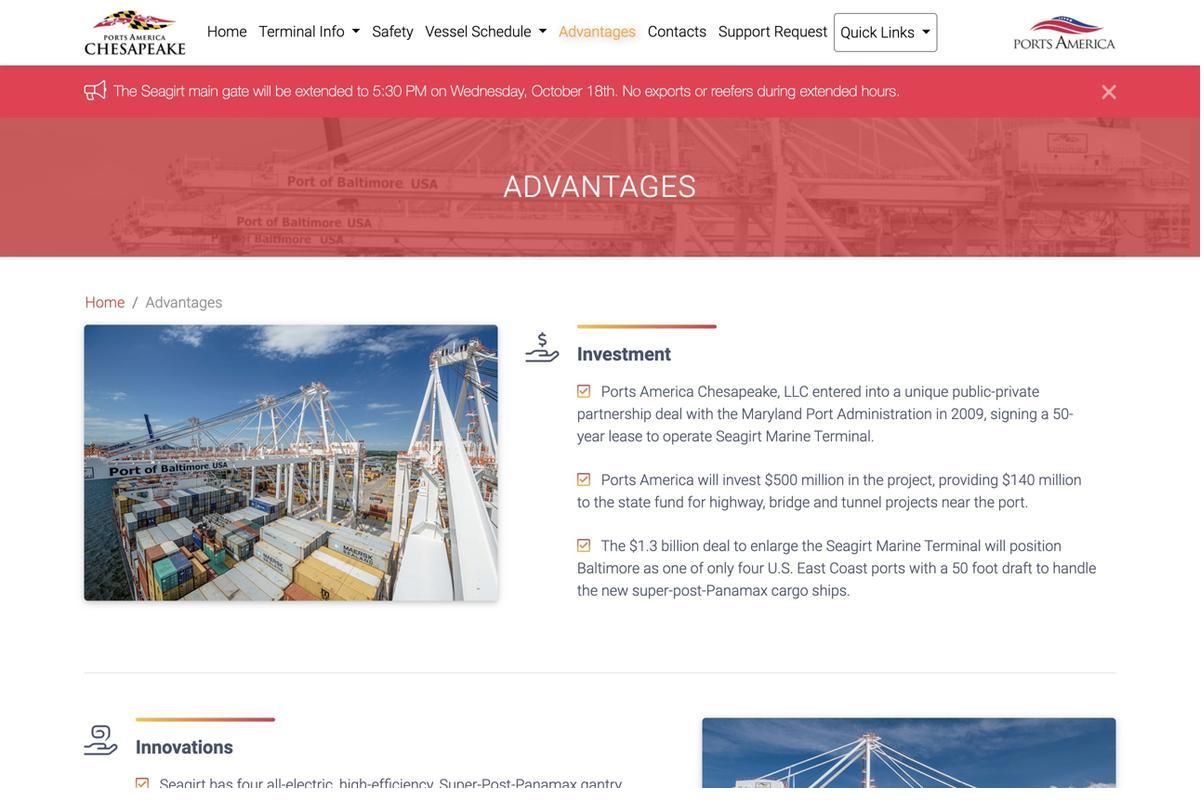 Task type: vqa. For each thing, say whether or not it's contained in the screenshot.
leftmost in
yes



Task type: describe. For each thing, give the bounding box(es) containing it.
of
[[690, 558, 704, 575]]

1 vertical spatial advantages
[[503, 168, 697, 202]]

year
[[577, 426, 605, 443]]

llc
[[784, 381, 809, 399]]

vessel
[[425, 23, 468, 40]]

highway,
[[710, 492, 766, 509]]

four
[[738, 558, 764, 575]]

only
[[707, 558, 734, 575]]

invest
[[723, 469, 761, 487]]

home for home link to the left
[[85, 292, 125, 310]]

safety
[[372, 23, 413, 40]]

october
[[532, 80, 582, 98]]

ports america will invest $500 million in the project, providing $140 million to the state fund for highway, bridge and tunnel projects near the port.
[[577, 469, 1082, 509]]

project,
[[887, 469, 935, 487]]

panamax
[[706, 580, 768, 598]]

vessel schedule
[[425, 23, 535, 40]]

investment
[[577, 342, 671, 363]]

$500
[[765, 469, 798, 487]]

or
[[695, 80, 707, 98]]

the seagirt main gate will be extended to 5:30 pm on wednesday, october 18th.  no exports or reefers during extended hours. alert
[[0, 64, 1200, 116]]

innovations
[[136, 735, 233, 757]]

super-
[[632, 580, 673, 598]]

post-
[[673, 580, 706, 598]]

no
[[623, 80, 641, 98]]

$1.3
[[629, 535, 658, 553]]

lease
[[609, 426, 643, 443]]

maryland
[[742, 403, 802, 421]]

terminal info
[[259, 23, 348, 40]]

support
[[719, 23, 771, 40]]

signing
[[991, 403, 1038, 421]]

request
[[774, 23, 828, 40]]

0 horizontal spatial home link
[[85, 290, 125, 312]]

east
[[797, 558, 826, 575]]

will inside 'alert'
[[253, 80, 271, 98]]

terminal.
[[814, 426, 875, 443]]

reefers
[[711, 80, 753, 98]]

0 vertical spatial advantages
[[559, 23, 636, 40]]

seagirt inside ports america chesapeake, llc entered into a unique public-private partnership deal with the maryland port administration in 2009, signing a 50- year lease to operate seagirt marine terminal.
[[716, 426, 762, 443]]

close image
[[1102, 78, 1116, 101]]

safety link
[[366, 13, 419, 50]]

the left state
[[594, 492, 615, 509]]

will inside the $1.3 billion deal to enlarge the seagirt marine terminal will position baltimore as one of only four u.s. east coast ports with a 50 foot draft to handle the new super-post-panamax cargo ships.
[[985, 535, 1006, 553]]

info
[[319, 23, 345, 40]]

draft
[[1002, 558, 1033, 575]]

tunnel
[[842, 492, 882, 509]]

baltimore
[[577, 558, 640, 575]]

be
[[275, 80, 291, 98]]

private
[[996, 381, 1040, 399]]

1 extended from the left
[[295, 80, 353, 98]]

into
[[865, 381, 890, 399]]

billion
[[661, 535, 699, 553]]

in inside ports america chesapeake, llc entered into a unique public-private partnership deal with the maryland port administration in 2009, signing a 50- year lease to operate seagirt marine terminal.
[[936, 403, 948, 421]]

terminal info link
[[253, 13, 366, 50]]

to inside ports america chesapeake, llc entered into a unique public-private partnership deal with the maryland port administration in 2009, signing a 50- year lease to operate seagirt marine terminal.
[[646, 426, 659, 443]]

investment image
[[84, 323, 498, 599]]

position
[[1010, 535, 1062, 553]]

ports for ports america will invest $500 million in the project, providing $140 million to the state fund for highway, bridge and tunnel projects near the port.
[[601, 469, 636, 487]]

the for seagirt
[[114, 80, 137, 98]]

home for home link to the top
[[207, 23, 247, 40]]

the inside ports america chesapeake, llc entered into a unique public-private partnership deal with the maryland port administration in 2009, signing a 50- year lease to operate seagirt marine terminal.
[[717, 403, 738, 421]]

chesapeake,
[[698, 381, 780, 399]]

port
[[806, 403, 834, 421]]

as
[[644, 558, 659, 575]]

public-
[[952, 381, 996, 399]]

to inside 'alert'
[[357, 80, 369, 98]]

u.s.
[[768, 558, 794, 575]]

providing
[[939, 469, 999, 487]]

near
[[942, 492, 971, 509]]

fund
[[655, 492, 684, 509]]

gate
[[222, 80, 249, 98]]

ports america chesapeake, llc entered into a unique public-private partnership deal with the maryland port administration in 2009, signing a 50- year lease to operate seagirt marine terminal.
[[577, 381, 1074, 443]]

vessel schedule link
[[419, 13, 553, 50]]

main
[[189, 80, 218, 98]]

5:30
[[373, 80, 402, 98]]

pm
[[406, 80, 427, 98]]

schedule
[[472, 23, 531, 40]]

foot
[[972, 558, 999, 575]]

$140
[[1002, 469, 1035, 487]]

quick
[[841, 24, 877, 41]]

terminal inside the $1.3 billion deal to enlarge the seagirt marine terminal will position baltimore as one of only four u.s. east coast ports with a 50 foot draft to handle the new super-post-panamax cargo ships.
[[925, 535, 981, 553]]

during
[[758, 80, 796, 98]]

america for will
[[640, 469, 694, 487]]

partnership
[[577, 403, 652, 421]]



Task type: locate. For each thing, give the bounding box(es) containing it.
0 vertical spatial with
[[686, 403, 714, 421]]

0 horizontal spatial will
[[253, 80, 271, 98]]

in down unique
[[936, 403, 948, 421]]

0 horizontal spatial home
[[85, 292, 125, 310]]

entered
[[813, 381, 862, 399]]

ports
[[871, 558, 906, 575]]

home
[[207, 23, 247, 40], [85, 292, 125, 310]]

extended right during at the top right of page
[[800, 80, 858, 98]]

seagirt left "main"
[[141, 80, 185, 98]]

0 horizontal spatial the
[[114, 80, 137, 98]]

ports up partnership
[[601, 381, 636, 399]]

1 vertical spatial a
[[1041, 403, 1049, 421]]

0 horizontal spatial deal
[[655, 403, 683, 421]]

links
[[881, 24, 915, 41]]

1 vertical spatial deal
[[703, 535, 730, 553]]

extended
[[295, 80, 353, 98], [800, 80, 858, 98]]

america inside ports america chesapeake, llc entered into a unique public-private partnership deal with the maryland port administration in 2009, signing a 50- year lease to operate seagirt marine terminal.
[[640, 381, 694, 399]]

to up four
[[734, 535, 747, 553]]

18th.
[[587, 80, 619, 98]]

the inside the $1.3 billion deal to enlarge the seagirt marine terminal will position baltimore as one of only four u.s. east coast ports with a 50 foot draft to handle the new super-post-panamax cargo ships.
[[601, 535, 626, 553]]

projects
[[886, 492, 938, 509]]

deal up only
[[703, 535, 730, 553]]

1 horizontal spatial million
[[1039, 469, 1082, 487]]

for
[[688, 492, 706, 509]]

check square image
[[577, 536, 590, 551]]

terminal up the 50
[[925, 535, 981, 553]]

check square image for ports america chesapeake, llc entered into a unique public-private partnership deal with the maryland port administration in 2009, signing a 50- year lease to operate seagirt marine terminal.
[[577, 382, 590, 397]]

seagirt inside the $1.3 billion deal to enlarge the seagirt marine terminal will position baltimore as one of only four u.s. east coast ports with a 50 foot draft to handle the new super-post-panamax cargo ships.
[[826, 535, 873, 553]]

to left 5:30
[[357, 80, 369, 98]]

0 vertical spatial deal
[[655, 403, 683, 421]]

1 america from the top
[[640, 381, 694, 399]]

the seagirt main gate will be extended to 5:30 pm on wednesday, october 18th.  no exports or reefers during extended hours.
[[114, 80, 901, 98]]

new
[[602, 580, 629, 598]]

1 vertical spatial america
[[640, 469, 694, 487]]

a inside the $1.3 billion deal to enlarge the seagirt marine terminal will position baltimore as one of only four u.s. east coast ports with a 50 foot draft to handle the new super-post-panamax cargo ships.
[[940, 558, 948, 575]]

the for $1.3
[[601, 535, 626, 553]]

check square image for ports america will invest $500 million in the project, providing $140 million to the state fund for highway, bridge and tunnel projects near the port.
[[577, 470, 590, 485]]

with
[[686, 403, 714, 421], [909, 558, 937, 575]]

enlarge
[[751, 535, 798, 553]]

administration
[[837, 403, 932, 421]]

marine up ports
[[876, 535, 921, 553]]

marine
[[766, 426, 811, 443], [876, 535, 921, 553]]

cargo
[[772, 580, 809, 598]]

0 horizontal spatial marine
[[766, 426, 811, 443]]

0 vertical spatial in
[[936, 403, 948, 421]]

with inside ports america chesapeake, llc entered into a unique public-private partnership deal with the maryland port administration in 2009, signing a 50- year lease to operate seagirt marine terminal.
[[686, 403, 714, 421]]

unique
[[905, 381, 949, 399]]

1 vertical spatial home link
[[85, 290, 125, 312]]

advantages
[[559, 23, 636, 40], [503, 168, 697, 202], [146, 292, 223, 310]]

seagirt inside 'alert'
[[141, 80, 185, 98]]

0 horizontal spatial a
[[893, 381, 901, 399]]

1 vertical spatial marine
[[876, 535, 921, 553]]

1 vertical spatial with
[[909, 558, 937, 575]]

will up "for" on the bottom right
[[698, 469, 719, 487]]

2 vertical spatial will
[[985, 535, 1006, 553]]

the down providing
[[974, 492, 995, 509]]

1 horizontal spatial seagirt
[[716, 426, 762, 443]]

ports inside the ports america will invest $500 million in the project, providing $140 million to the state fund for highway, bridge and tunnel projects near the port.
[[601, 469, 636, 487]]

operate
[[663, 426, 712, 443]]

bridge
[[769, 492, 810, 509]]

1 horizontal spatial home
[[207, 23, 247, 40]]

0 vertical spatial ports
[[601, 381, 636, 399]]

seagirt down maryland
[[716, 426, 762, 443]]

check square image up partnership
[[577, 382, 590, 397]]

2 vertical spatial seagirt
[[826, 535, 873, 553]]

0 horizontal spatial with
[[686, 403, 714, 421]]

extended right be
[[295, 80, 353, 98]]

to right 'lease'
[[646, 426, 659, 443]]

deal inside the $1.3 billion deal to enlarge the seagirt marine terminal will position baltimore as one of only four u.s. east coast ports with a 50 foot draft to handle the new super-post-panamax cargo ships.
[[703, 535, 730, 553]]

america inside the ports america will invest $500 million in the project, providing $140 million to the state fund for highway, bridge and tunnel projects near the port.
[[640, 469, 694, 487]]

america up operate
[[640, 381, 694, 399]]

50-
[[1053, 403, 1074, 421]]

a left 50-
[[1041, 403, 1049, 421]]

1 horizontal spatial will
[[698, 469, 719, 487]]

marine down maryland
[[766, 426, 811, 443]]

in up tunnel
[[848, 469, 860, 487]]

a right 'into'
[[893, 381, 901, 399]]

0 horizontal spatial in
[[848, 469, 860, 487]]

1 vertical spatial check square image
[[577, 470, 590, 485]]

to inside the ports america will invest $500 million in the project, providing $140 million to the state fund for highway, bridge and tunnel projects near the port.
[[577, 492, 590, 509]]

ships.
[[812, 580, 851, 598]]

1 horizontal spatial marine
[[876, 535, 921, 553]]

terminal
[[259, 23, 316, 40], [925, 535, 981, 553]]

1 horizontal spatial with
[[909, 558, 937, 575]]

1 vertical spatial in
[[848, 469, 860, 487]]

0 vertical spatial home
[[207, 23, 247, 40]]

will up foot
[[985, 535, 1006, 553]]

the
[[114, 80, 137, 98], [601, 535, 626, 553]]

coast
[[830, 558, 868, 575]]

terminal left info
[[259, 23, 316, 40]]

0 horizontal spatial terminal
[[259, 23, 316, 40]]

hours.
[[862, 80, 901, 98]]

ports for ports america chesapeake, llc entered into a unique public-private partnership deal with the maryland port administration in 2009, signing a 50- year lease to operate seagirt marine terminal.
[[601, 381, 636, 399]]

the up baltimore
[[601, 535, 626, 553]]

0 vertical spatial seagirt
[[141, 80, 185, 98]]

the $1.3 billion deal to enlarge the seagirt marine terminal will position baltimore as one of only four u.s. east coast ports with a 50 foot draft to handle the new super-post-panamax cargo ships.
[[577, 535, 1097, 598]]

2 vertical spatial check square image
[[136, 775, 149, 788]]

1 horizontal spatial deal
[[703, 535, 730, 553]]

the
[[717, 403, 738, 421], [863, 469, 884, 487], [594, 492, 615, 509], [974, 492, 995, 509], [802, 535, 823, 553], [577, 580, 598, 598]]

seagirt up the coast
[[826, 535, 873, 553]]

deal up operate
[[655, 403, 683, 421]]

one
[[663, 558, 687, 575]]

2 vertical spatial advantages
[[146, 292, 223, 310]]

1 horizontal spatial in
[[936, 403, 948, 421]]

check square image
[[577, 382, 590, 397], [577, 470, 590, 485], [136, 775, 149, 788]]

1 vertical spatial home
[[85, 292, 125, 310]]

to up check square icon on the left bottom of the page
[[577, 492, 590, 509]]

million up and
[[801, 469, 844, 487]]

1 vertical spatial ports
[[601, 469, 636, 487]]

0 horizontal spatial million
[[801, 469, 844, 487]]

a left the 50
[[940, 558, 948, 575]]

1 horizontal spatial the
[[601, 535, 626, 553]]

1 million from the left
[[801, 469, 844, 487]]

2 horizontal spatial seagirt
[[826, 535, 873, 553]]

0 vertical spatial america
[[640, 381, 694, 399]]

in inside the ports america will invest $500 million in the project, providing $140 million to the state fund for highway, bridge and tunnel projects near the port.
[[848, 469, 860, 487]]

in
[[936, 403, 948, 421], [848, 469, 860, 487]]

1 vertical spatial seagirt
[[716, 426, 762, 443]]

advantages link
[[553, 13, 642, 50]]

exports
[[645, 80, 691, 98]]

marine inside ports america chesapeake, llc entered into a unique public-private partnership deal with the maryland port administration in 2009, signing a 50- year lease to operate seagirt marine terminal.
[[766, 426, 811, 443]]

contacts link
[[642, 13, 713, 50]]

ports up state
[[601, 469, 636, 487]]

2 horizontal spatial will
[[985, 535, 1006, 553]]

2 million from the left
[[1039, 469, 1082, 487]]

wednesday,
[[451, 80, 528, 98]]

0 horizontal spatial seagirt
[[141, 80, 185, 98]]

the down chesapeake,
[[717, 403, 738, 421]]

0 vertical spatial terminal
[[259, 23, 316, 40]]

and
[[814, 492, 838, 509]]

the left new
[[577, 580, 598, 598]]

ports inside ports america chesapeake, llc entered into a unique public-private partnership deal with the maryland port administration in 2009, signing a 50- year lease to operate seagirt marine terminal.
[[601, 381, 636, 399]]

quick links
[[841, 24, 919, 41]]

2 america from the top
[[640, 469, 694, 487]]

contacts
[[648, 23, 707, 40]]

quick links link
[[834, 13, 938, 52]]

the seagirt main gate will be extended to 5:30 pm on wednesday, october 18th.  no exports or reefers during extended hours. link
[[114, 80, 901, 98]]

0 vertical spatial marine
[[766, 426, 811, 443]]

handle
[[1053, 558, 1097, 575]]

0 horizontal spatial extended
[[295, 80, 353, 98]]

to down position
[[1036, 558, 1049, 575]]

1 horizontal spatial terminal
[[925, 535, 981, 553]]

2 ports from the top
[[601, 469, 636, 487]]

0 vertical spatial the
[[114, 80, 137, 98]]

1 vertical spatial terminal
[[925, 535, 981, 553]]

1 ports from the top
[[601, 381, 636, 399]]

america up fund at the right of page
[[640, 469, 694, 487]]

a
[[893, 381, 901, 399], [1041, 403, 1049, 421], [940, 558, 948, 575]]

port.
[[998, 492, 1029, 509]]

0 vertical spatial check square image
[[577, 382, 590, 397]]

1 horizontal spatial extended
[[800, 80, 858, 98]]

1 horizontal spatial a
[[940, 558, 948, 575]]

home link
[[201, 13, 253, 50], [85, 290, 125, 312]]

million right the $140
[[1039, 469, 1082, 487]]

1 horizontal spatial home link
[[201, 13, 253, 50]]

0 vertical spatial home link
[[201, 13, 253, 50]]

ports
[[601, 381, 636, 399], [601, 469, 636, 487]]

check square image down innovations
[[136, 775, 149, 788]]

support request link
[[713, 13, 834, 50]]

with inside the $1.3 billion deal to enlarge the seagirt marine terminal will position baltimore as one of only four u.s. east coast ports with a 50 foot draft to handle the new super-post-panamax cargo ships.
[[909, 558, 937, 575]]

will inside the ports america will invest $500 million in the project, providing $140 million to the state fund for highway, bridge and tunnel projects near the port.
[[698, 469, 719, 487]]

the up tunnel
[[863, 469, 884, 487]]

state
[[618, 492, 651, 509]]

on
[[431, 80, 447, 98]]

bullhorn image
[[84, 78, 114, 98]]

2 extended from the left
[[800, 80, 858, 98]]

2 vertical spatial a
[[940, 558, 948, 575]]

the left "main"
[[114, 80, 137, 98]]

marine inside the $1.3 billion deal to enlarge the seagirt marine terminal will position baltimore as one of only four u.s. east coast ports with a 50 foot draft to handle the new super-post-panamax cargo ships.
[[876, 535, 921, 553]]

2009,
[[951, 403, 987, 421]]

america
[[640, 381, 694, 399], [640, 469, 694, 487]]

with up operate
[[686, 403, 714, 421]]

support request
[[719, 23, 828, 40]]

50
[[952, 558, 969, 575]]

1 vertical spatial will
[[698, 469, 719, 487]]

with right ports
[[909, 558, 937, 575]]

1 vertical spatial the
[[601, 535, 626, 553]]

check square image down year
[[577, 470, 590, 485]]

the up east
[[802, 535, 823, 553]]

the inside 'alert'
[[114, 80, 137, 98]]

2 horizontal spatial a
[[1041, 403, 1049, 421]]

america for chesapeake,
[[640, 381, 694, 399]]

seagirt
[[141, 80, 185, 98], [716, 426, 762, 443], [826, 535, 873, 553]]

deal inside ports america chesapeake, llc entered into a unique public-private partnership deal with the maryland port administration in 2009, signing a 50- year lease to operate seagirt marine terminal.
[[655, 403, 683, 421]]

0 vertical spatial will
[[253, 80, 271, 98]]

will left be
[[253, 80, 271, 98]]

will
[[253, 80, 271, 98], [698, 469, 719, 487], [985, 535, 1006, 553]]

0 vertical spatial a
[[893, 381, 901, 399]]



